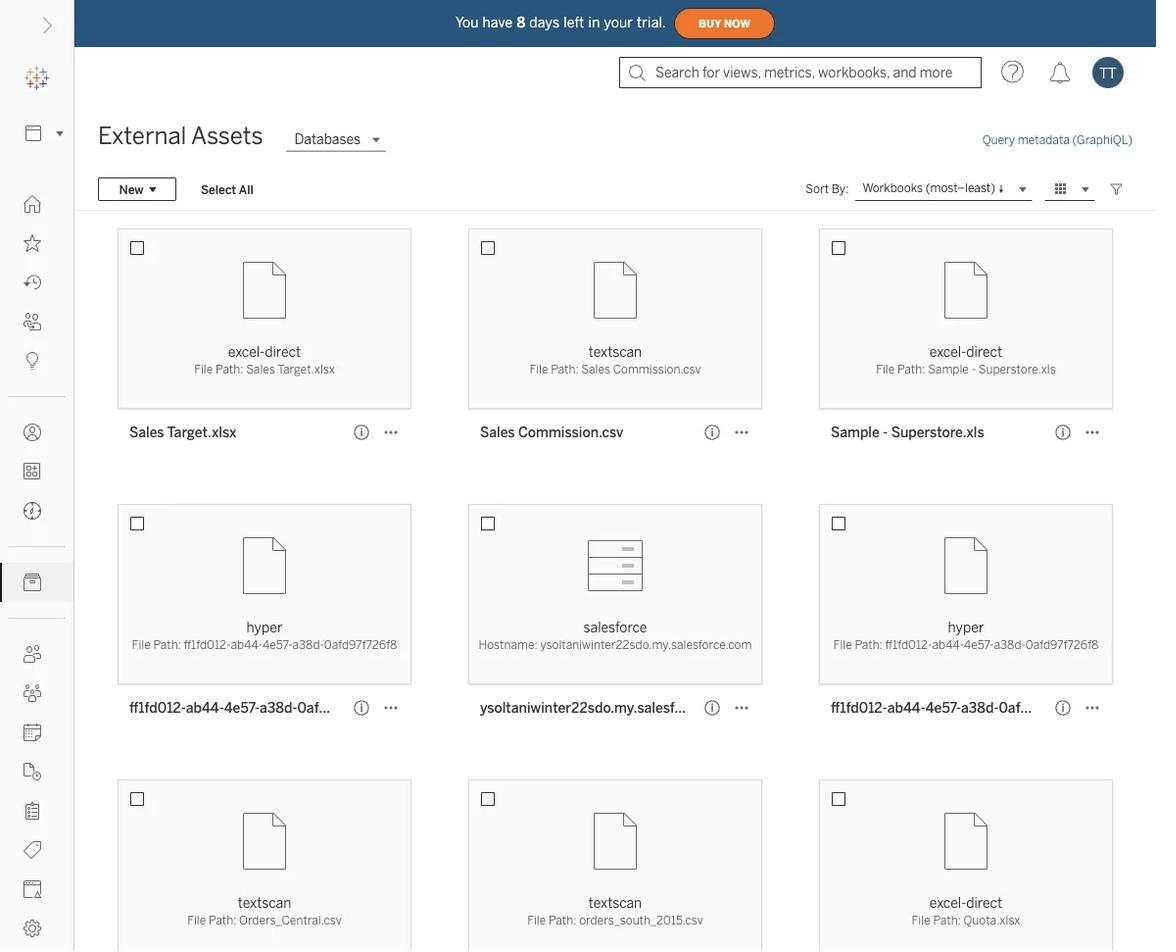 Task type: locate. For each thing, give the bounding box(es) containing it.
target.xlsx
[[278, 362, 335, 376], [167, 424, 237, 440]]

sample
[[929, 362, 970, 376], [831, 424, 880, 440]]

excel- inside excel-direct file path: sample - superstore.xls
[[930, 344, 967, 360]]

ysoltaniwinter22sdo.my.salesforce.com down salesforce
[[541, 638, 753, 652]]

quota.xlsx
[[964, 913, 1021, 928]]

path:
[[216, 362, 244, 376], [551, 362, 579, 376], [898, 362, 926, 376], [153, 638, 181, 652], [855, 638, 883, 652], [209, 913, 237, 928], [549, 913, 577, 928], [934, 913, 962, 928]]

buy now button
[[675, 8, 776, 39]]

sales commission.csv
[[480, 424, 624, 440]]

file inside excel-direct file path: quota.xlsx
[[912, 913, 931, 928]]

file
[[194, 362, 213, 376], [530, 362, 549, 376], [877, 362, 895, 376], [132, 638, 151, 652], [834, 638, 853, 652], [187, 913, 206, 928], [528, 913, 546, 928], [912, 913, 931, 928]]

hyper
[[247, 619, 283, 635], [949, 619, 985, 635]]

0 vertical spatial -
[[972, 362, 976, 376]]

have
[[483, 14, 513, 31]]

0 horizontal spatial ff1fd012-ab44-4e57-a38d-0afd97f726f8
[[129, 700, 385, 716]]

1 vertical spatial sample
[[831, 424, 880, 440]]

ab44-
[[231, 638, 263, 652], [933, 638, 965, 652], [186, 700, 224, 716], [888, 700, 926, 716]]

sample inside excel-direct file path: sample - superstore.xls
[[929, 362, 970, 376]]

sales inside excel-direct file path: sales target.xlsx
[[246, 362, 275, 376]]

1 horizontal spatial hyper
[[949, 619, 985, 635]]

0 horizontal spatial hyper file path: ff1fd012-ab44-4e57-a38d-0afd97f726f8
[[132, 619, 397, 652]]

textscan inside textscan file path: orders_central.csv
[[238, 895, 291, 911]]

0 vertical spatial superstore.xls
[[979, 362, 1057, 376]]

0 vertical spatial sample
[[929, 362, 970, 376]]

ysoltaniwinter22sdo.my.salesforce.com
[[541, 638, 753, 652], [480, 700, 734, 716]]

all
[[239, 182, 254, 196]]

excel-
[[228, 344, 265, 360], [930, 344, 967, 360], [930, 895, 967, 911]]

0 horizontal spatial -
[[884, 424, 889, 440]]

direct inside excel-direct file path: sample - superstore.xls
[[967, 344, 1003, 360]]

1 vertical spatial target.xlsx
[[167, 424, 237, 440]]

4e57-
[[263, 638, 293, 652], [965, 638, 995, 652], [224, 700, 260, 716], [926, 700, 962, 716]]

hyper file path: ff1fd012-ab44-4e57-a38d-0afd97f726f8
[[132, 619, 397, 652], [834, 619, 1099, 652]]

1 ff1fd012-ab44-4e57-a38d-0afd97f726f8 from the left
[[129, 700, 385, 716]]

sample - superstore.xls
[[831, 424, 985, 440]]

1 horizontal spatial hyper file path: ff1fd012-ab44-4e57-a38d-0afd97f726f8
[[834, 619, 1099, 652]]

query
[[983, 133, 1016, 147]]

salesforce
[[584, 619, 648, 635]]

by:
[[832, 182, 849, 196]]

1 horizontal spatial -
[[972, 362, 976, 376]]

superstore.xls
[[979, 362, 1057, 376], [892, 424, 985, 440]]

1 horizontal spatial sample
[[929, 362, 970, 376]]

2 ff1fd012-ab44-4e57-a38d-0afd97f726f8 from the left
[[831, 700, 1087, 716]]

excel- inside excel-direct file path: sales target.xlsx
[[228, 344, 265, 360]]

textscan inside the textscan file path: orders_south_2015.csv
[[589, 895, 642, 911]]

ff1fd012-ab44-4e57-a38d-0afd97f726f8
[[129, 700, 385, 716], [831, 700, 1087, 716]]

ysoltaniwinter22sdo.my.salesforce.com down "salesforce hostname: ysoltaniwinter22sdo.my.salesforce.com"
[[480, 700, 734, 716]]

orders_central.csv
[[239, 913, 342, 928]]

-
[[972, 362, 976, 376], [884, 424, 889, 440]]

sales target.xlsx
[[129, 424, 237, 440]]

a38d-
[[293, 638, 324, 652], [995, 638, 1026, 652], [260, 700, 298, 716], [962, 700, 1000, 716]]

textscan for textscan file path: orders_central.csv
[[238, 895, 291, 911]]

now
[[725, 17, 751, 30]]

8
[[517, 14, 526, 31]]

sales inside textscan file path: sales commission.csv
[[582, 362, 611, 376]]

textscan inside textscan file path: sales commission.csv
[[589, 344, 642, 360]]

textscan file path: orders_south_2015.csv
[[528, 895, 704, 928]]

0 vertical spatial target.xlsx
[[278, 362, 335, 376]]

in
[[589, 14, 601, 31]]

direct inside excel-direct file path: sales target.xlsx
[[265, 344, 301, 360]]

1 vertical spatial commission.csv
[[519, 424, 624, 440]]

path: inside excel-direct file path: sales target.xlsx
[[216, 362, 244, 376]]

file inside the textscan file path: orders_south_2015.csv
[[528, 913, 546, 928]]

Search for views, metrics, workbooks, and more text field
[[620, 57, 982, 88]]

external
[[98, 122, 187, 150]]

query metadata (graphiql) link
[[983, 133, 1133, 147]]

direct
[[265, 344, 301, 360], [967, 344, 1003, 360], [967, 895, 1003, 911]]

1 horizontal spatial ff1fd012-ab44-4e57-a38d-0afd97f726f8
[[831, 700, 1087, 716]]

ff1fd012-
[[184, 638, 231, 652], [886, 638, 933, 652], [129, 700, 186, 716], [831, 700, 888, 716]]

external assets
[[98, 122, 263, 150]]

textscan for textscan file path: orders_south_2015.csv
[[589, 895, 642, 911]]

salesforce hostname: ysoltaniwinter22sdo.my.salesforce.com
[[479, 619, 753, 652]]

navigation panel element
[[0, 59, 74, 948]]

assets
[[191, 122, 263, 150]]

file inside textscan file path: orders_central.csv
[[187, 913, 206, 928]]

0 horizontal spatial hyper
[[247, 619, 283, 635]]

commission.csv
[[613, 362, 702, 376], [519, 424, 624, 440]]

textscan for textscan file path: sales commission.csv
[[589, 344, 642, 360]]

new
[[119, 182, 144, 196]]

excel- for sample - superstore.xls
[[930, 344, 967, 360]]

path: inside the textscan file path: orders_south_2015.csv
[[549, 913, 577, 928]]

workbooks (most–least)
[[863, 181, 996, 195]]

1 hyper from the left
[[247, 619, 283, 635]]

textscan
[[589, 344, 642, 360], [238, 895, 291, 911], [589, 895, 642, 911]]

sales
[[246, 362, 275, 376], [582, 362, 611, 376], [129, 424, 164, 440], [480, 424, 515, 440]]

file inside textscan file path: sales commission.csv
[[530, 362, 549, 376]]

select
[[201, 182, 236, 196]]

0 horizontal spatial sample
[[831, 424, 880, 440]]

direct inside excel-direct file path: quota.xlsx
[[967, 895, 1003, 911]]

workbooks (most–least) button
[[855, 177, 1033, 201]]

sort
[[806, 182, 829, 196]]

0afd97f726f8
[[324, 638, 397, 652], [1026, 638, 1099, 652], [298, 700, 385, 716], [1000, 700, 1087, 716]]

0 vertical spatial commission.csv
[[613, 362, 702, 376]]

1 horizontal spatial target.xlsx
[[278, 362, 335, 376]]

0 vertical spatial ysoltaniwinter22sdo.my.salesforce.com
[[541, 638, 753, 652]]

sort by:
[[806, 182, 849, 196]]

(graphiql)
[[1073, 133, 1133, 147]]



Task type: vqa. For each thing, say whether or not it's contained in the screenshot.
Show Mark Labels icon
no



Task type: describe. For each thing, give the bounding box(es) containing it.
excel-direct file path: sample - superstore.xls
[[877, 344, 1057, 376]]

select all
[[201, 182, 254, 196]]

workbooks
[[863, 181, 924, 195]]

2 hyper file path: ff1fd012-ab44-4e57-a38d-0afd97f726f8 from the left
[[834, 619, 1099, 652]]

commission.csv inside textscan file path: sales commission.csv
[[613, 362, 702, 376]]

metadata
[[1019, 133, 1070, 147]]

orders_south_2015.csv
[[580, 913, 704, 928]]

trial.
[[637, 14, 667, 31]]

1 hyper file path: ff1fd012-ab44-4e57-a38d-0afd97f726f8 from the left
[[132, 619, 397, 652]]

path: inside textscan file path: sales commission.csv
[[551, 362, 579, 376]]

2 hyper from the left
[[949, 619, 985, 635]]

new button
[[98, 177, 176, 201]]

file inside excel-direct file path: sales target.xlsx
[[194, 362, 213, 376]]

- inside excel-direct file path: sample - superstore.xls
[[972, 362, 976, 376]]

excel-direct file path: sales target.xlsx
[[194, 344, 335, 376]]

databases button
[[287, 128, 386, 151]]

excel- inside excel-direct file path: quota.xlsx
[[930, 895, 967, 911]]

grid view image
[[1053, 180, 1071, 198]]

left
[[564, 14, 585, 31]]

excel-direct file path: quota.xlsx
[[912, 895, 1021, 928]]

(most–least)
[[926, 181, 996, 195]]

hostname:
[[479, 638, 538, 652]]

select all button
[[188, 177, 266, 201]]

main navigation. press the up and down arrow keys to access links. element
[[0, 184, 74, 948]]

path: inside excel-direct file path: sample - superstore.xls
[[898, 362, 926, 376]]

1 vertical spatial superstore.xls
[[892, 424, 985, 440]]

days
[[530, 14, 560, 31]]

excel- for sales target.xlsx
[[228, 344, 265, 360]]

textscan file path: orders_central.csv
[[187, 895, 342, 928]]

path: inside textscan file path: orders_central.csv
[[209, 913, 237, 928]]

direct for sales target.xlsx
[[265, 344, 301, 360]]

query metadata (graphiql)
[[983, 133, 1133, 147]]

1 vertical spatial -
[[884, 424, 889, 440]]

path: inside excel-direct file path: quota.xlsx
[[934, 913, 962, 928]]

you have 8 days left in your trial.
[[456, 14, 667, 31]]

direct for sample - superstore.xls
[[967, 344, 1003, 360]]

buy now
[[699, 17, 751, 30]]

1 vertical spatial ysoltaniwinter22sdo.my.salesforce.com
[[480, 700, 734, 716]]

databases
[[295, 131, 361, 148]]

0 horizontal spatial target.xlsx
[[167, 424, 237, 440]]

buy
[[699, 17, 722, 30]]

file inside excel-direct file path: sample - superstore.xls
[[877, 362, 895, 376]]

ysoltaniwinter22sdo.my.salesforce.com inside "salesforce hostname: ysoltaniwinter22sdo.my.salesforce.com"
[[541, 638, 753, 652]]

target.xlsx inside excel-direct file path: sales target.xlsx
[[278, 362, 335, 376]]

textscan file path: sales commission.csv
[[530, 344, 702, 376]]

you
[[456, 14, 479, 31]]

superstore.xls inside excel-direct file path: sample - superstore.xls
[[979, 362, 1057, 376]]

your
[[604, 14, 633, 31]]



